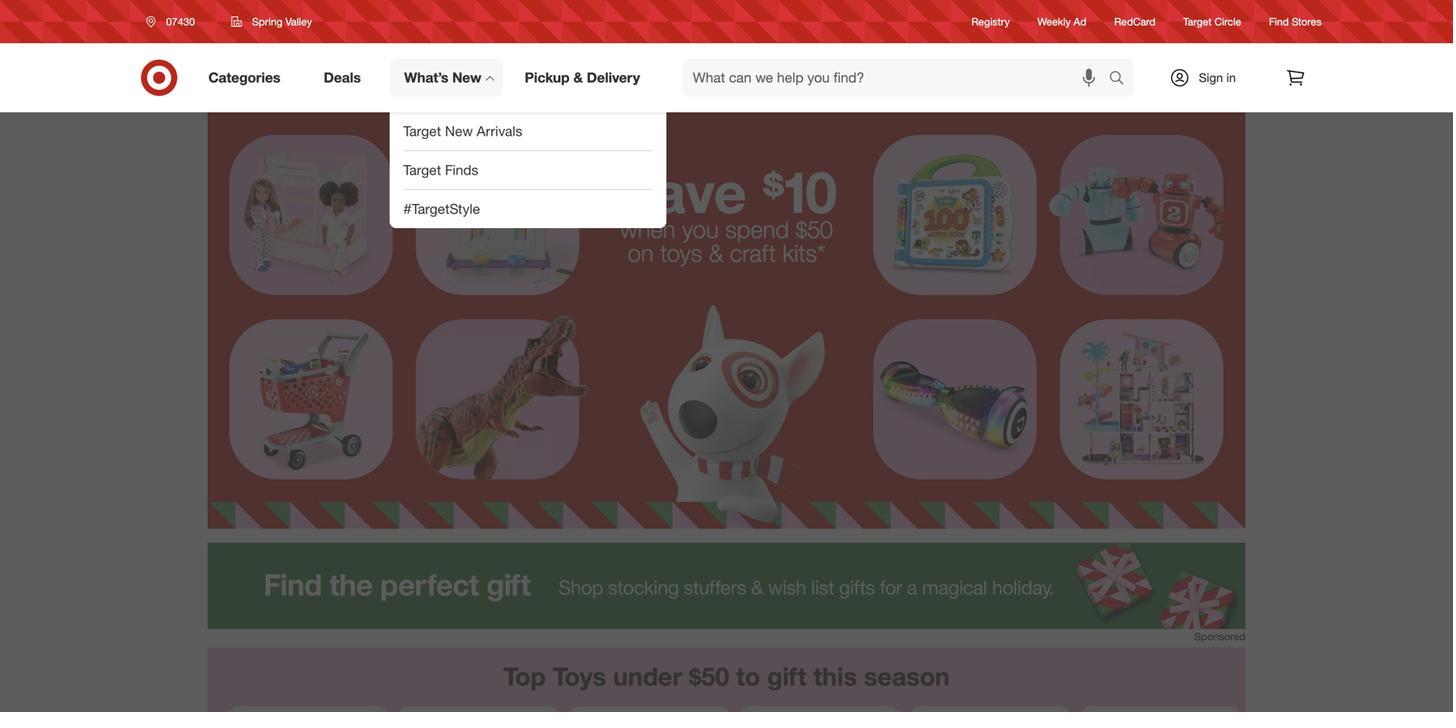 Task type: locate. For each thing, give the bounding box(es) containing it.
target up target finds
[[403, 123, 441, 140]]

$50 left to
[[689, 662, 729, 692]]

$50 right 'spend'
[[796, 215, 833, 244]]

1 vertical spatial target
[[403, 123, 441, 140]]

0 horizontal spatial &
[[573, 69, 583, 86]]

deals
[[324, 69, 361, 86]]

#targetstyle link
[[389, 190, 666, 228]]

sign
[[1199, 70, 1223, 85]]

1 vertical spatial $50
[[689, 662, 729, 692]]

you
[[682, 215, 719, 244]]

2 vertical spatial target
[[403, 162, 441, 179]]

kits*
[[783, 239, 825, 268]]

carousel region
[[208, 648, 1245, 713]]

& right toys
[[709, 239, 723, 268]]

$50 for spend
[[796, 215, 833, 244]]

valley
[[285, 15, 312, 28]]

target left finds
[[403, 162, 441, 179]]

save $10
[[616, 157, 837, 227]]

this
[[813, 662, 857, 692]]

under
[[613, 662, 682, 692]]

deals link
[[309, 59, 383, 97]]

what's
[[404, 69, 448, 86]]

target
[[1183, 15, 1212, 28], [403, 123, 441, 140], [403, 162, 441, 179]]

0 horizontal spatial $50
[[689, 662, 729, 692]]

0 vertical spatial $50
[[796, 215, 833, 244]]

new up finds
[[445, 123, 473, 140]]

$50 inside carousel region
[[689, 662, 729, 692]]

redcard
[[1114, 15, 1156, 28]]

target finds
[[403, 162, 478, 179]]

arrivals
[[477, 123, 522, 140]]

pickup & delivery
[[525, 69, 640, 86]]

top toys under $50 to gift this season
[[503, 662, 950, 692]]

weekly ad link
[[1037, 14, 1086, 29]]

finds
[[445, 162, 478, 179]]

1 horizontal spatial &
[[709, 239, 723, 268]]

toys
[[660, 239, 702, 268]]

1 vertical spatial &
[[709, 239, 723, 268]]

search
[[1101, 71, 1143, 88]]

0 vertical spatial new
[[452, 69, 481, 86]]

delivery
[[587, 69, 640, 86]]

1 horizontal spatial $50
[[796, 215, 833, 244]]

& inside when you spend $50 on toys & craft kits*
[[709, 239, 723, 268]]

spring valley
[[252, 15, 312, 28]]

registry link
[[971, 14, 1010, 29]]

$50 for under
[[689, 662, 729, 692]]

target new arrivals link
[[389, 112, 666, 150]]

target left circle
[[1183, 15, 1212, 28]]

new right what's in the top left of the page
[[452, 69, 481, 86]]

gift
[[767, 662, 806, 692]]

season
[[864, 662, 950, 692]]

new
[[452, 69, 481, 86], [445, 123, 473, 140]]

& right pickup
[[573, 69, 583, 86]]

target circle link
[[1183, 14, 1241, 29]]

$50
[[796, 215, 833, 244], [689, 662, 729, 692]]

$50 inside when you spend $50 on toys & craft kits*
[[796, 215, 833, 244]]

to
[[736, 662, 760, 692]]

sign in
[[1199, 70, 1236, 85]]

save
[[616, 157, 747, 227]]

stores
[[1292, 15, 1322, 28]]

toys
[[553, 662, 606, 692]]

&
[[573, 69, 583, 86], [709, 239, 723, 268]]

0 vertical spatial target
[[1183, 15, 1212, 28]]

target for target new arrivals
[[403, 123, 441, 140]]

find
[[1269, 15, 1289, 28]]

redcard link
[[1114, 14, 1156, 29]]

What can we help you find? suggestions appear below search field
[[682, 59, 1113, 97]]

sign in link
[[1155, 59, 1263, 97]]

1 vertical spatial new
[[445, 123, 473, 140]]

categories
[[208, 69, 280, 86]]



Task type: vqa. For each thing, say whether or not it's contained in the screenshot.
Find Stores
yes



Task type: describe. For each thing, give the bounding box(es) containing it.
find stores link
[[1269, 14, 1322, 29]]

new for what's
[[452, 69, 481, 86]]

0 vertical spatial &
[[573, 69, 583, 86]]

ad
[[1074, 15, 1086, 28]]

#targetstyle
[[403, 201, 480, 218]]

spring
[[252, 15, 283, 28]]

07430
[[166, 15, 195, 28]]

pickup & delivery link
[[510, 59, 662, 97]]

on
[[628, 239, 654, 268]]

what's new link
[[389, 59, 503, 97]]

pickup
[[525, 69, 570, 86]]

07430 button
[[135, 6, 213, 37]]

advertisement region
[[208, 543, 1245, 630]]

new for target
[[445, 123, 473, 140]]

target finds link
[[389, 151, 666, 189]]

target circle
[[1183, 15, 1241, 28]]

registry
[[971, 15, 1010, 28]]

find stores
[[1269, 15, 1322, 28]]

spend
[[725, 215, 789, 244]]

weekly ad
[[1037, 15, 1086, 28]]

$10
[[762, 157, 837, 227]]

what's new
[[404, 69, 481, 86]]

circle
[[1214, 15, 1241, 28]]

in
[[1226, 70, 1236, 85]]

target for target finds
[[403, 162, 441, 179]]

sponsored
[[1194, 630, 1245, 643]]

when you spend $50 on toys & craft kits*
[[620, 215, 833, 268]]

target new arrivals
[[403, 123, 522, 140]]

when
[[620, 215, 676, 244]]

weekly
[[1037, 15, 1071, 28]]

target for target circle
[[1183, 15, 1212, 28]]

spring valley button
[[220, 6, 323, 37]]

search button
[[1101, 59, 1143, 100]]

top
[[503, 662, 546, 692]]

craft
[[730, 239, 776, 268]]

categories link
[[194, 59, 302, 97]]



